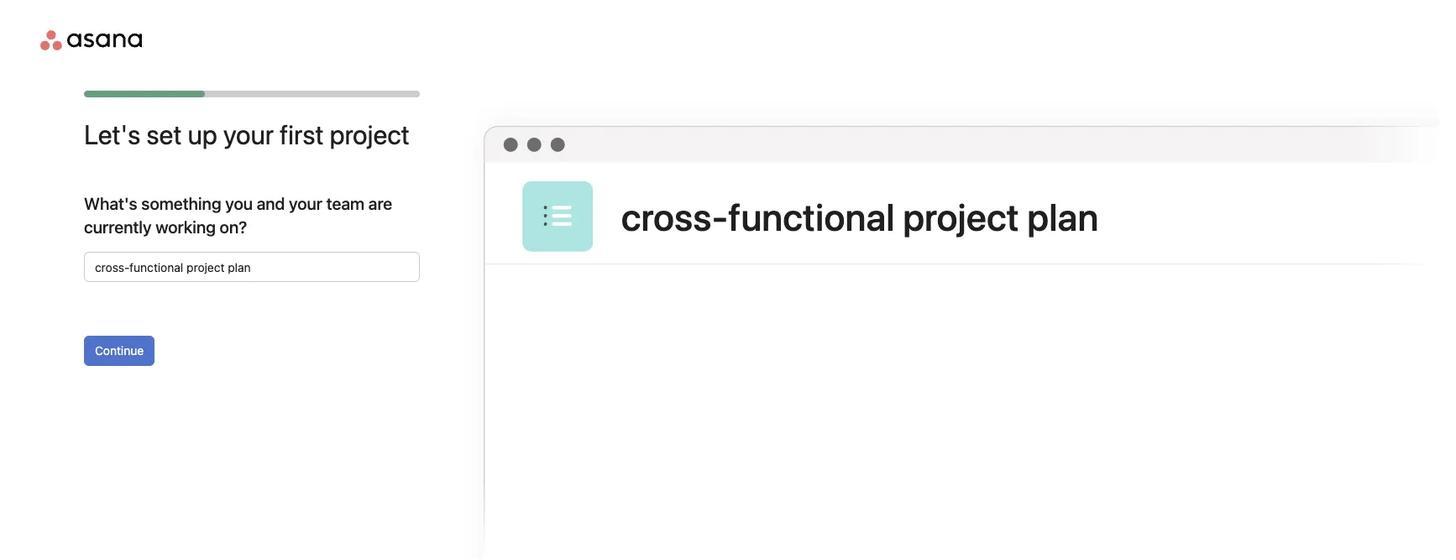 Task type: describe. For each thing, give the bounding box(es) containing it.
what's something you and your team are currently working on?
[[84, 193, 392, 236]]

cross-functional project plan
[[621, 194, 1099, 239]]

currently
[[84, 217, 152, 236]]

working on?
[[156, 217, 247, 236]]

set
[[146, 118, 182, 150]]

continue button
[[84, 336, 155, 366]]

team
[[326, 193, 365, 213]]

and
[[257, 193, 285, 213]]

let's
[[84, 118, 141, 150]]

are
[[369, 193, 392, 213]]

listmulticoloricon image
[[544, 202, 572, 231]]

functional
[[728, 194, 895, 239]]



Task type: vqa. For each thing, say whether or not it's contained in the screenshot.
Workflow link
no



Task type: locate. For each thing, give the bounding box(es) containing it.
first project
[[280, 118, 410, 150]]

your inside what's something you and your team are currently working on?
[[289, 193, 323, 213]]

let's set up your first project
[[84, 118, 410, 150]]

cross-
[[621, 194, 728, 239]]

your
[[223, 118, 274, 150], [289, 193, 323, 213]]

1 horizontal spatial your
[[289, 193, 323, 213]]

asana image
[[40, 30, 142, 50]]

project plan
[[903, 194, 1099, 239]]

1 vertical spatial your
[[289, 193, 323, 213]]

your right and
[[289, 193, 323, 213]]

up
[[188, 118, 217, 150]]

continue
[[95, 344, 144, 358]]

0 horizontal spatial your
[[223, 118, 274, 150]]

you
[[225, 193, 253, 213]]

your right up
[[223, 118, 274, 150]]

0 vertical spatial your
[[223, 118, 274, 150]]

what's something you and your team are currently working on? element
[[84, 191, 420, 239]]

what's
[[84, 193, 137, 213]]

Let's set up your first project What's something you and your team are currently working on? text field
[[84, 252, 420, 282]]

something
[[141, 193, 221, 213]]



